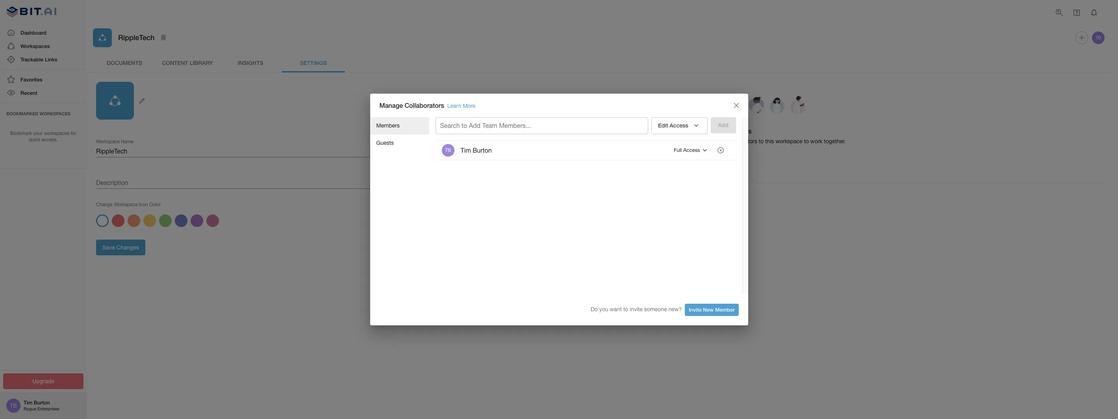 Task type: vqa. For each thing, say whether or not it's contained in the screenshot.
Remove Favorite image
no



Task type: locate. For each thing, give the bounding box(es) containing it.
you
[[599, 307, 608, 313]]

bookmarked workspaces
[[6, 111, 71, 116]]

manage up members
[[380, 102, 403, 109]]

access down the "or"
[[684, 147, 700, 153]]

trackable
[[20, 56, 43, 63]]

1 vertical spatial tim
[[24, 400, 32, 406]]

access inside button
[[670, 122, 688, 129]]

burton down search to add team members... on the top left of the page
[[473, 147, 492, 154]]

1 horizontal spatial tim
[[461, 147, 471, 154]]

tb inside manage collaborators dialog
[[445, 148, 451, 153]]

quick
[[29, 137, 40, 143]]

1 vertical spatial edit
[[694, 157, 704, 163]]

manage for manage collaborators learn more
[[380, 102, 403, 109]]

burton inside tim burton rogue enterprises
[[34, 400, 50, 406]]

this left the workspace
[[765, 138, 774, 145]]

enterprises
[[38, 407, 59, 412]]

access.
[[42, 137, 58, 143]]

rippletech
[[118, 33, 155, 42]]

add for manage
[[687, 138, 697, 145]]

someone
[[644, 307, 667, 313]]

0 vertical spatial collaborators
[[405, 102, 444, 109]]

collaborators inside dialog
[[405, 102, 444, 109]]

edit for edit access
[[658, 122, 668, 129]]

manage inside manage collaborators add or remove collaborators to this workspace to work together.
[[687, 127, 711, 135]]

burton up 'enterprises'
[[34, 400, 50, 406]]

want
[[610, 307, 622, 313]]

tb inside tb "button"
[[1096, 35, 1102, 41]]

members
[[376, 123, 400, 129]]

1 vertical spatial access
[[684, 147, 700, 153]]

workspace
[[776, 138, 803, 145]]

collaborators
[[405, 102, 444, 109], [712, 127, 752, 135], [705, 157, 740, 163]]

collaborators for edit collaborators
[[705, 157, 740, 163]]

to left work
[[804, 138, 809, 145]]

tab list
[[93, 54, 1106, 72]]

tim inside manage collaborators dialog
[[461, 147, 471, 154]]

bookmark image
[[159, 33, 168, 43]]

access for full access
[[684, 147, 700, 153]]

access inside button
[[684, 147, 700, 153]]

collaborators up collaborators
[[712, 127, 752, 135]]

1 vertical spatial this
[[704, 209, 713, 215]]

this right delete
[[704, 209, 713, 215]]

search
[[440, 122, 460, 129]]

collaborators inside button
[[705, 157, 740, 163]]

1 vertical spatial burton
[[34, 400, 50, 406]]

edit collaborators
[[694, 157, 740, 163]]

content library link
[[156, 54, 219, 72]]

to right collaborators
[[759, 138, 764, 145]]

1 vertical spatial manage
[[687, 127, 711, 135]]

documents
[[107, 59, 142, 66]]

bookmark
[[10, 131, 32, 136]]

full access button
[[672, 144, 712, 157]]

to right want
[[623, 307, 628, 313]]

tim burton
[[461, 147, 492, 154]]

to
[[462, 122, 467, 129], [759, 138, 764, 145], [804, 138, 809, 145], [623, 307, 628, 313]]

1 horizontal spatial tb
[[445, 148, 451, 153]]

manage
[[380, 102, 403, 109], [687, 127, 711, 135]]

0 horizontal spatial tim
[[24, 400, 32, 406]]

tb
[[1096, 35, 1102, 41], [445, 148, 451, 153], [10, 403, 17, 409]]

workspace?
[[715, 209, 745, 215]]

member
[[715, 307, 735, 313]]

1 horizontal spatial edit
[[694, 157, 704, 163]]

collaborators down remove
[[705, 157, 740, 163]]

manage collaborators learn more
[[380, 102, 476, 109]]

0 vertical spatial manage
[[380, 102, 403, 109]]

burton
[[473, 147, 492, 154], [34, 400, 50, 406]]

delete
[[687, 209, 703, 215]]

edit access button
[[652, 117, 708, 134]]

do
[[591, 307, 598, 313]]

collaborators for manage collaborators learn more
[[405, 102, 444, 109]]

0 vertical spatial add
[[469, 122, 481, 129]]

upgrade
[[32, 378, 54, 385]]

your
[[33, 131, 43, 136]]

manage up the "or"
[[687, 127, 711, 135]]

0 vertical spatial this
[[765, 138, 774, 145]]

members button
[[370, 117, 429, 135]]

1 vertical spatial tb
[[445, 148, 451, 153]]

burton inside manage collaborators dialog
[[473, 147, 492, 154]]

access
[[670, 122, 688, 129], [684, 147, 700, 153]]

1 horizontal spatial manage
[[687, 127, 711, 135]]

members...
[[499, 122, 531, 129]]

recent
[[20, 90, 37, 96]]

delete this workspace?
[[687, 209, 745, 215]]

add left team
[[469, 122, 481, 129]]

manage inside dialog
[[380, 102, 403, 109]]

guests
[[376, 140, 394, 146]]

do you want to invite someone new?
[[591, 307, 682, 313]]

edit access
[[658, 122, 688, 129]]

0 horizontal spatial edit
[[658, 122, 668, 129]]

add inside manage collaborators dialog
[[469, 122, 481, 129]]

dashboard
[[20, 29, 46, 36]]

0 vertical spatial tb
[[1096, 35, 1102, 41]]

access up full at the right of the page
[[670, 122, 688, 129]]

edit
[[658, 122, 668, 129], [694, 157, 704, 163]]

1 horizontal spatial add
[[687, 138, 697, 145]]

favorites
[[20, 76, 42, 83]]

0 vertical spatial burton
[[473, 147, 492, 154]]

0 horizontal spatial burton
[[34, 400, 50, 406]]

0 horizontal spatial manage
[[380, 102, 403, 109]]

work
[[811, 138, 823, 145]]

0 horizontal spatial tb
[[10, 403, 17, 409]]

tim inside tim burton rogue enterprises
[[24, 400, 32, 406]]

1 vertical spatial collaborators
[[712, 127, 752, 135]]

add left the "or"
[[687, 138, 697, 145]]

collaborators inside manage collaborators add or remove collaborators to this workspace to work together.
[[712, 127, 752, 135]]

bookmark your workspaces for quick access.
[[10, 131, 76, 143]]

edit inside manage collaborators dialog
[[658, 122, 668, 129]]

this
[[765, 138, 774, 145], [704, 209, 713, 215]]

tim for tim burton rogue enterprises
[[24, 400, 32, 406]]

0 vertical spatial access
[[670, 122, 688, 129]]

add
[[469, 122, 481, 129], [687, 138, 697, 145]]

burton for tim burton
[[473, 147, 492, 154]]

2 vertical spatial collaborators
[[705, 157, 740, 163]]

add inside manage collaborators add or remove collaborators to this workspace to work together.
[[687, 138, 697, 145]]

1 horizontal spatial this
[[765, 138, 774, 145]]

full access
[[674, 147, 700, 153]]

0 horizontal spatial this
[[704, 209, 713, 215]]

settings
[[300, 59, 327, 66]]

tim down search to add team members... on the top left of the page
[[461, 147, 471, 154]]

collaborators left learn
[[405, 102, 444, 109]]

recent button
[[0, 86, 87, 100]]

0 horizontal spatial add
[[469, 122, 481, 129]]

this inside manage collaborators add or remove collaborators to this workspace to work together.
[[765, 138, 774, 145]]

1 horizontal spatial burton
[[473, 147, 492, 154]]

2 horizontal spatial tb
[[1096, 35, 1102, 41]]

1 vertical spatial add
[[687, 138, 697, 145]]

settings link
[[282, 54, 345, 72]]

0 vertical spatial tim
[[461, 147, 471, 154]]

icon
[[139, 202, 148, 208]]

or
[[699, 138, 704, 145]]

workspaces
[[40, 111, 71, 116]]

favorites button
[[0, 73, 87, 86]]

0 vertical spatial edit
[[658, 122, 668, 129]]

save changes button
[[96, 240, 145, 256]]

tim
[[461, 147, 471, 154], [24, 400, 32, 406]]

tim up 'rogue'
[[24, 400, 32, 406]]

bookmarked
[[6, 111, 38, 116]]

learn more link
[[447, 103, 476, 109]]



Task type: describe. For each thing, give the bounding box(es) containing it.
burton for tim burton rogue enterprises
[[34, 400, 50, 406]]

content
[[162, 59, 188, 66]]

new
[[703, 307, 714, 313]]

changes
[[117, 244, 139, 251]]

team
[[482, 122, 497, 129]]

save changes
[[102, 244, 139, 251]]

together.
[[824, 138, 846, 145]]

change
[[96, 202, 113, 208]]

color
[[149, 202, 161, 208]]

workspaces
[[44, 131, 69, 136]]

save
[[102, 244, 115, 251]]

change workspace icon color
[[96, 202, 161, 208]]

workspaces
[[20, 43, 50, 49]]

content library
[[162, 59, 213, 66]]

more
[[463, 103, 476, 109]]

Workspace Name text field
[[96, 145, 596, 158]]

manage collaborators dialog
[[370, 94, 748, 326]]

invite
[[689, 307, 702, 313]]

edit for edit collaborators
[[694, 157, 704, 163]]

tb button
[[1091, 30, 1106, 45]]

documents link
[[93, 54, 156, 72]]

tab list containing documents
[[93, 54, 1106, 72]]

access for edit access
[[670, 122, 688, 129]]

invite
[[630, 307, 643, 313]]

learn
[[447, 103, 461, 109]]

to right search at the top left of page
[[462, 122, 467, 129]]

upgrade button
[[3, 374, 84, 390]]

tim for tim burton
[[461, 147, 471, 154]]

insights link
[[219, 54, 282, 72]]

collaborators for manage collaborators add or remove collaborators to this workspace to work together.
[[712, 127, 752, 135]]

Workspace Description text field
[[96, 176, 596, 189]]

edit collaborators button
[[687, 152, 747, 169]]

workspace
[[114, 202, 138, 208]]

invite new member
[[689, 307, 735, 313]]

collaborators
[[725, 138, 757, 145]]

full
[[674, 147, 682, 153]]

library
[[190, 59, 213, 66]]

trackable links button
[[0, 53, 87, 66]]

dashboard button
[[0, 26, 87, 39]]

new?
[[669, 307, 682, 313]]

links
[[45, 56, 57, 63]]

for
[[71, 131, 76, 136]]

manage collaborators add or remove collaborators to this workspace to work together.
[[687, 127, 846, 145]]

rogue
[[24, 407, 36, 412]]

2 vertical spatial tb
[[10, 403, 17, 409]]

guests button
[[370, 135, 429, 152]]

workspaces button
[[0, 39, 87, 53]]

trackable links
[[20, 56, 57, 63]]

remove
[[705, 138, 724, 145]]

tim burton rogue enterprises
[[24, 400, 59, 412]]

insights
[[238, 59, 263, 66]]

add for search
[[469, 122, 481, 129]]

search to add team members...
[[440, 122, 531, 129]]

manage for manage collaborators add or remove collaborators to this workspace to work together.
[[687, 127, 711, 135]]



